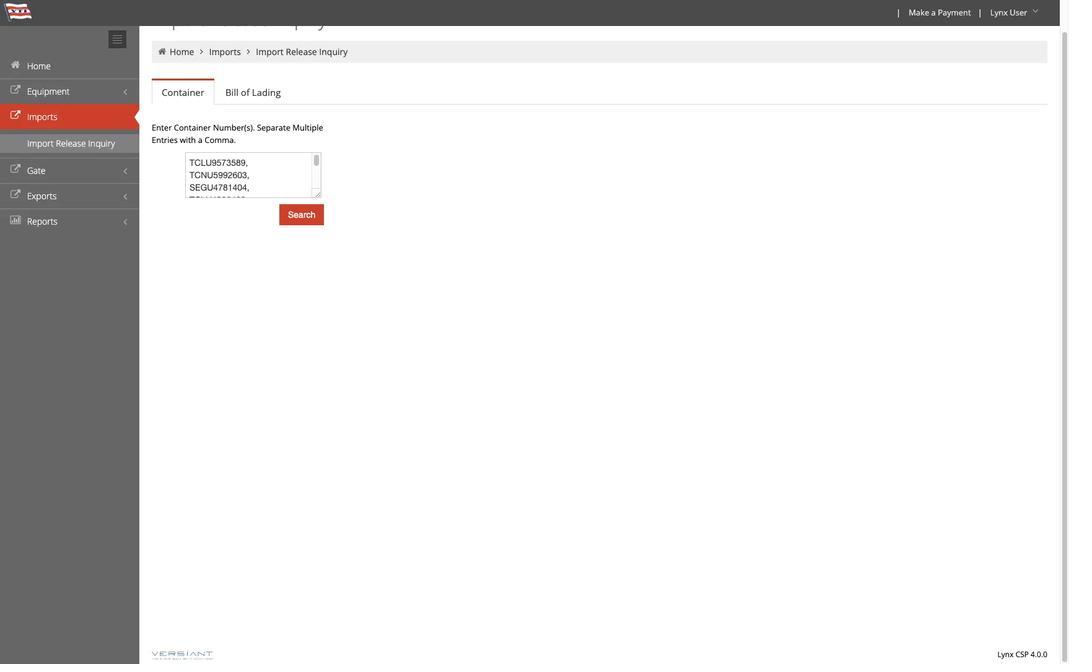 Task type: vqa. For each thing, say whether or not it's contained in the screenshot.
here
no



Task type: locate. For each thing, give the bounding box(es) containing it.
angle down image
[[1030, 7, 1042, 15]]

lynx left csp
[[998, 650, 1014, 661]]

angle right image up of
[[243, 47, 254, 56]]

gate
[[27, 165, 46, 177]]

external link image inside equipment link
[[9, 86, 22, 95]]

1 horizontal spatial import
[[152, 6, 205, 32]]

0 horizontal spatial home link
[[0, 53, 139, 79]]

1 horizontal spatial imports link
[[209, 46, 241, 58]]

entries
[[152, 134, 178, 146]]

home right home icon
[[170, 46, 194, 58]]

search button
[[279, 204, 324, 226]]

1 angle right image from the left
[[196, 47, 207, 56]]

0 vertical spatial import
[[152, 6, 205, 32]]

1 vertical spatial import release inquiry
[[256, 46, 348, 58]]

lynx user
[[991, 7, 1028, 18]]

3 external link image from the top
[[9, 191, 22, 200]]

import
[[152, 6, 205, 32], [256, 46, 284, 58], [27, 138, 54, 149]]

a
[[932, 7, 936, 18], [198, 134, 203, 146]]

0 vertical spatial container
[[162, 86, 204, 99]]

a right make
[[932, 7, 936, 18]]

| right payment
[[978, 7, 983, 18]]

0 vertical spatial external link image
[[9, 86, 22, 95]]

container up with
[[174, 122, 211, 133]]

import release inquiry link
[[256, 46, 348, 58], [0, 134, 139, 153]]

exports link
[[0, 183, 139, 209]]

|
[[897, 7, 901, 18], [978, 7, 983, 18]]

0 vertical spatial home
[[170, 46, 194, 58]]

2 vertical spatial import release inquiry
[[27, 138, 115, 149]]

exports
[[27, 190, 57, 202]]

1 horizontal spatial home link
[[170, 46, 194, 58]]

1 vertical spatial imports link
[[0, 104, 139, 130]]

make a payment
[[909, 7, 971, 18]]

versiant image
[[152, 651, 213, 661]]

release
[[209, 6, 269, 32], [286, 46, 317, 58], [56, 138, 86, 149]]

external link image down home image
[[9, 86, 22, 95]]

1 vertical spatial imports
[[27, 111, 57, 123]]

imports up bill
[[209, 46, 241, 58]]

1 horizontal spatial a
[[932, 7, 936, 18]]

None text field
[[185, 152, 322, 198]]

inquiry
[[273, 6, 326, 32], [319, 46, 348, 58], [88, 138, 115, 149]]

2 vertical spatial inquiry
[[88, 138, 115, 149]]

container up enter
[[162, 86, 204, 99]]

external link image inside gate link
[[9, 165, 22, 174]]

0 vertical spatial a
[[932, 7, 936, 18]]

lynx csp 4.0.0
[[998, 650, 1048, 661]]

search
[[288, 210, 316, 220]]

lynx
[[991, 7, 1008, 18], [998, 650, 1014, 661]]

comma.
[[205, 134, 236, 146]]

lynx left the user
[[991, 7, 1008, 18]]

1 vertical spatial import release inquiry link
[[0, 134, 139, 153]]

0 horizontal spatial import
[[27, 138, 54, 149]]

home right home image
[[27, 60, 51, 72]]

0 horizontal spatial home
[[27, 60, 51, 72]]

import up home icon
[[152, 6, 205, 32]]

csp
[[1016, 650, 1029, 661]]

import release inquiry link up gate link
[[0, 134, 139, 153]]

import up the lading
[[256, 46, 284, 58]]

container
[[162, 86, 204, 99], [174, 122, 211, 133]]

home link up equipment
[[0, 53, 139, 79]]

home
[[170, 46, 194, 58], [27, 60, 51, 72]]

1 vertical spatial external link image
[[9, 165, 22, 174]]

| left make
[[897, 7, 901, 18]]

0 vertical spatial imports link
[[209, 46, 241, 58]]

2 horizontal spatial import
[[256, 46, 284, 58]]

of
[[241, 86, 250, 99]]

1 vertical spatial inquiry
[[319, 46, 348, 58]]

imports link
[[209, 46, 241, 58], [0, 104, 139, 130]]

0 horizontal spatial import release inquiry link
[[0, 134, 139, 153]]

1 horizontal spatial |
[[978, 7, 983, 18]]

equipment
[[27, 86, 70, 97]]

1 horizontal spatial angle right image
[[243, 47, 254, 56]]

enter container number(s).  separate multiple entries with a comma.
[[152, 122, 323, 146]]

2 vertical spatial external link image
[[9, 191, 22, 200]]

a right with
[[198, 134, 203, 146]]

imports
[[209, 46, 241, 58], [27, 111, 57, 123]]

external link image inside exports link
[[9, 191, 22, 200]]

bill of lading
[[226, 86, 281, 99]]

external link image left gate
[[9, 165, 22, 174]]

imports link up bill
[[209, 46, 241, 58]]

home link
[[170, 46, 194, 58], [0, 53, 139, 79]]

0 vertical spatial import release inquiry link
[[256, 46, 348, 58]]

external link image up bar chart image
[[9, 191, 22, 200]]

0 horizontal spatial |
[[897, 7, 901, 18]]

1 vertical spatial container
[[174, 122, 211, 133]]

0 horizontal spatial a
[[198, 134, 203, 146]]

imports down equipment
[[27, 111, 57, 123]]

0 horizontal spatial release
[[56, 138, 86, 149]]

1 horizontal spatial release
[[209, 6, 269, 32]]

home link right home icon
[[170, 46, 194, 58]]

import up gate
[[27, 138, 54, 149]]

2 vertical spatial release
[[56, 138, 86, 149]]

bill of lading link
[[216, 80, 291, 105]]

2 external link image from the top
[[9, 165, 22, 174]]

separate
[[257, 122, 291, 133]]

1 vertical spatial lynx
[[998, 650, 1014, 661]]

0 vertical spatial inquiry
[[273, 6, 326, 32]]

0 vertical spatial lynx
[[991, 7, 1008, 18]]

1 horizontal spatial imports
[[209, 46, 241, 58]]

import release inquiry for the rightmost import release inquiry link
[[256, 46, 348, 58]]

import release inquiry for the bottommost import release inquiry link
[[27, 138, 115, 149]]

angle right image right home icon
[[196, 47, 207, 56]]

2 vertical spatial import
[[27, 138, 54, 149]]

external link image for exports
[[9, 191, 22, 200]]

0 vertical spatial release
[[209, 6, 269, 32]]

make
[[909, 7, 930, 18]]

imports link down equipment
[[0, 104, 139, 130]]

1 vertical spatial a
[[198, 134, 203, 146]]

0 horizontal spatial angle right image
[[196, 47, 207, 56]]

1 vertical spatial import
[[256, 46, 284, 58]]

0 horizontal spatial imports
[[27, 111, 57, 123]]

2 horizontal spatial release
[[286, 46, 317, 58]]

1 vertical spatial home
[[27, 60, 51, 72]]

external link image
[[9, 86, 22, 95], [9, 165, 22, 174], [9, 191, 22, 200]]

angle right image
[[196, 47, 207, 56], [243, 47, 254, 56]]

import release inquiry
[[152, 6, 326, 32], [256, 46, 348, 58], [27, 138, 115, 149]]

bar chart image
[[9, 216, 22, 225]]

import release inquiry link up the lading
[[256, 46, 348, 58]]

lynx for lynx csp 4.0.0
[[998, 650, 1014, 661]]

1 vertical spatial release
[[286, 46, 317, 58]]

1 external link image from the top
[[9, 86, 22, 95]]

reports link
[[0, 209, 139, 234]]



Task type: describe. For each thing, give the bounding box(es) containing it.
number(s).
[[213, 122, 255, 133]]

0 vertical spatial imports
[[209, 46, 241, 58]]

import for the rightmost import release inquiry link
[[256, 46, 284, 58]]

2 angle right image from the left
[[243, 47, 254, 56]]

bill
[[226, 86, 239, 99]]

lading
[[252, 86, 281, 99]]

0 horizontal spatial imports link
[[0, 104, 139, 130]]

external link image for gate
[[9, 165, 22, 174]]

1 horizontal spatial import release inquiry link
[[256, 46, 348, 58]]

multiple
[[293, 122, 323, 133]]

1 | from the left
[[897, 7, 901, 18]]

with
[[180, 134, 196, 146]]

lynx user link
[[985, 0, 1047, 26]]

lynx for lynx user
[[991, 7, 1008, 18]]

home image
[[9, 61, 22, 69]]

external link image for equipment
[[9, 86, 22, 95]]

gate link
[[0, 158, 139, 183]]

home image
[[157, 47, 168, 56]]

reports
[[27, 216, 58, 227]]

external link image
[[9, 112, 22, 120]]

0 vertical spatial import release inquiry
[[152, 6, 326, 32]]

a inside enter container number(s).  separate multiple entries with a comma.
[[198, 134, 203, 146]]

equipment link
[[0, 79, 139, 104]]

user
[[1010, 7, 1028, 18]]

payment
[[938, 7, 971, 18]]

container link
[[152, 81, 214, 105]]

2 | from the left
[[978, 7, 983, 18]]

1 horizontal spatial home
[[170, 46, 194, 58]]

import for the bottommost import release inquiry link
[[27, 138, 54, 149]]

enter
[[152, 122, 172, 133]]

4.0.0
[[1031, 650, 1048, 661]]

imports inside imports link
[[27, 111, 57, 123]]

container inside enter container number(s).  separate multiple entries with a comma.
[[174, 122, 211, 133]]

make a payment link
[[904, 0, 976, 26]]



